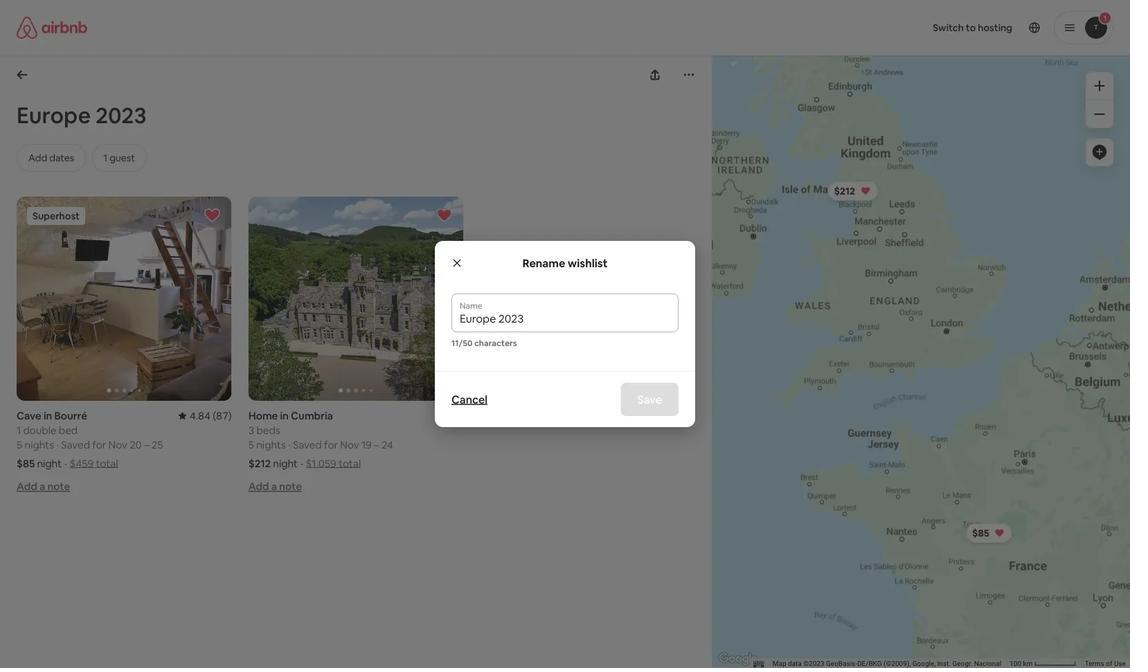 Task type: vqa. For each thing, say whether or not it's contained in the screenshot.
of
yes



Task type: describe. For each thing, give the bounding box(es) containing it.
$212 button
[[828, 181, 879, 201]]

100
[[1010, 660, 1022, 668]]

beds
[[257, 424, 280, 437]]

save
[[638, 393, 662, 407]]

total inside "cave in bourré 1 double bed 5 nights · saved for nov 20 – 25 $85 night · $459 total"
[[96, 457, 118, 471]]

remove from wishlist: cave in bourré image
[[204, 207, 221, 224]]

a for $85
[[39, 480, 45, 494]]

$212 inside button
[[835, 185, 856, 197]]

wishlist
[[568, 256, 608, 270]]

$1,059
[[306, 457, 337, 471]]

5 inside "cave in bourré 1 double bed 5 nights · saved for nov 20 – 25 $85 night · $459 total"
[[17, 438, 22, 452]]

2023
[[96, 100, 147, 130]]

home
[[249, 409, 278, 423]]

km
[[1024, 660, 1033, 668]]

11/50
[[452, 338, 473, 349]]

$85 inside "cave in bourré 1 double bed 5 nights · saved for nov 20 – 25 $85 night · $459 total"
[[17, 457, 35, 471]]

terms of use
[[1086, 660, 1127, 668]]

none text field inside settings dialog
[[460, 312, 671, 326]]

saved inside home in cumbria 3 beds 5 nights · saved for nov 19 – 24 $212 night · $1,059 total
[[293, 438, 322, 452]]

map data ©2023 geobasis-de/bkg (©2009), google, inst. geogr. nacional
[[773, 660, 1002, 668]]

inst.
[[938, 660, 951, 668]]

cave in bourré 1 double bed 5 nights · saved for nov 20 – 25 $85 night · $459 total
[[17, 409, 163, 471]]

group for home in cumbria
[[249, 197, 464, 401]]

note for $459 total
[[47, 480, 70, 494]]

nacional
[[975, 660, 1002, 668]]

europe 2023
[[17, 100, 147, 130]]

night inside "cave in bourré 1 double bed 5 nights · saved for nov 20 – 25 $85 night · $459 total"
[[37, 457, 62, 471]]

saved inside "cave in bourré 1 double bed 5 nights · saved for nov 20 – 25 $85 night · $459 total"
[[61, 438, 90, 452]]

add a place to the map image
[[1092, 144, 1109, 161]]

zoom out image
[[1095, 109, 1106, 120]]

geobasis-
[[827, 660, 858, 668]]

– inside home in cumbria 3 beds 5 nights · saved for nov 19 – 24 $212 night · $1,059 total
[[374, 438, 379, 452]]

for inside home in cumbria 3 beds 5 nights · saved for nov 19 – 24 $212 night · $1,059 total
[[324, 438, 338, 452]]

group for cave in bourré
[[17, 197, 232, 401]]

a for $212
[[271, 480, 277, 494]]

de/bkg
[[858, 660, 883, 668]]

terms
[[1086, 660, 1105, 668]]

cave
[[17, 409, 41, 423]]

for inside "cave in bourré 1 double bed 5 nights · saved for nov 20 – 25 $85 night · $459 total"
[[92, 438, 106, 452]]

map
[[773, 660, 787, 668]]

$85 inside button
[[973, 527, 990, 540]]

home in cumbria 3 beds 5 nights · saved for nov 19 – 24 $212 night · $1,059 total
[[249, 409, 393, 471]]

double
[[23, 424, 56, 437]]

4.84 out of 5 average rating,  87 reviews image
[[179, 409, 232, 423]]

add a note button for $85
[[17, 480, 70, 494]]

add a note for $212
[[249, 480, 302, 494]]

$85 button
[[967, 524, 1013, 543]]

remove from wishlist: home in cumbria image
[[436, 207, 453, 224]]

24
[[382, 438, 393, 452]]

save button
[[621, 383, 679, 416]]



Task type: locate. For each thing, give the bounding box(es) containing it.
night inside home in cumbria 3 beds 5 nights · saved for nov 19 – 24 $212 night · $1,059 total
[[273, 457, 298, 471]]

0 vertical spatial $212
[[835, 185, 856, 197]]

$459 total button
[[70, 457, 118, 471]]

1 horizontal spatial $85
[[973, 527, 990, 540]]

of
[[1107, 660, 1113, 668]]

note
[[47, 480, 70, 494], [279, 480, 302, 494]]

in for cave
[[44, 409, 52, 423]]

0 horizontal spatial $85
[[17, 457, 35, 471]]

rename
[[523, 256, 566, 270]]

0 horizontal spatial a
[[39, 480, 45, 494]]

1
[[17, 424, 21, 437]]

– inside "cave in bourré 1 double bed 5 nights · saved for nov 20 – 25 $85 night · $459 total"
[[144, 438, 149, 452]]

geogr.
[[953, 660, 973, 668]]

cancel button
[[445, 386, 495, 414]]

5
[[17, 438, 22, 452], [249, 438, 254, 452]]

0 horizontal spatial total
[[96, 457, 118, 471]]

©2023
[[804, 660, 825, 668]]

2 nov from the left
[[340, 438, 359, 452]]

1 horizontal spatial in
[[280, 409, 289, 423]]

2 – from the left
[[374, 438, 379, 452]]

0 horizontal spatial for
[[92, 438, 106, 452]]

nights down beds
[[257, 438, 286, 452]]

1 horizontal spatial add a note button
[[249, 480, 302, 494]]

0 horizontal spatial nights
[[25, 438, 54, 452]]

1 horizontal spatial night
[[273, 457, 298, 471]]

group
[[17, 197, 232, 401], [249, 197, 464, 401]]

night left $1,059
[[273, 457, 298, 471]]

total right $459
[[96, 457, 118, 471]]

1 horizontal spatial for
[[324, 438, 338, 452]]

1 a from the left
[[39, 480, 45, 494]]

google map
including 2 saved stays. region
[[597, 0, 1131, 669]]

2 in from the left
[[280, 409, 289, 423]]

zoom in image
[[1095, 80, 1106, 91]]

1 horizontal spatial group
[[249, 197, 464, 401]]

25
[[152, 438, 163, 452]]

in for home
[[280, 409, 289, 423]]

1 horizontal spatial 5
[[249, 438, 254, 452]]

$1,059 total button
[[306, 457, 361, 471]]

1 horizontal spatial note
[[279, 480, 302, 494]]

add a note button down beds
[[249, 480, 302, 494]]

$85
[[17, 457, 35, 471], [973, 527, 990, 540]]

·
[[56, 438, 59, 452], [288, 438, 291, 452], [64, 457, 67, 471], [301, 457, 303, 471]]

keyboard shortcuts image
[[754, 661, 765, 668]]

google,
[[913, 660, 936, 668]]

5 down 1
[[17, 438, 22, 452]]

note down $459
[[47, 480, 70, 494]]

nov left 19
[[340, 438, 359, 452]]

0 horizontal spatial group
[[17, 197, 232, 401]]

2 saved from the left
[[293, 438, 322, 452]]

5 inside home in cumbria 3 beds 5 nights · saved for nov 19 – 24 $212 night · $1,059 total
[[249, 438, 254, 452]]

1 saved from the left
[[61, 438, 90, 452]]

add a note button for $212
[[249, 480, 302, 494]]

nights inside "cave in bourré 1 double bed 5 nights · saved for nov 20 – 25 $85 night · $459 total"
[[25, 438, 54, 452]]

2 total from the left
[[339, 457, 361, 471]]

add for $212
[[249, 480, 269, 494]]

5 down 3 at left
[[249, 438, 254, 452]]

add a note for $85
[[17, 480, 70, 494]]

for
[[92, 438, 106, 452], [324, 438, 338, 452]]

cancel
[[452, 393, 488, 407]]

a down double
[[39, 480, 45, 494]]

1 5 from the left
[[17, 438, 22, 452]]

2 note from the left
[[279, 480, 302, 494]]

(©2009),
[[884, 660, 911, 668]]

in right home
[[280, 409, 289, 423]]

google image
[[716, 651, 762, 669]]

nov inside "cave in bourré 1 double bed 5 nights · saved for nov 20 – 25 $85 night · $459 total"
[[109, 438, 127, 452]]

0 horizontal spatial note
[[47, 480, 70, 494]]

total right $1,059
[[339, 457, 361, 471]]

1 horizontal spatial $212
[[835, 185, 856, 197]]

1 nights from the left
[[25, 438, 54, 452]]

1 total from the left
[[96, 457, 118, 471]]

3
[[249, 424, 254, 437]]

2 add from the left
[[249, 480, 269, 494]]

2 add a note from the left
[[249, 480, 302, 494]]

nights down double
[[25, 438, 54, 452]]

bed
[[59, 424, 78, 437]]

saved up $1,059
[[293, 438, 322, 452]]

terms of use link
[[1086, 660, 1127, 668]]

1 horizontal spatial add
[[249, 480, 269, 494]]

1 horizontal spatial saved
[[293, 438, 322, 452]]

nov inside home in cumbria 3 beds 5 nights · saved for nov 19 – 24 $212 night · $1,059 total
[[340, 438, 359, 452]]

total inside home in cumbria 3 beds 5 nights · saved for nov 19 – 24 $212 night · $1,059 total
[[339, 457, 361, 471]]

None text field
[[460, 312, 671, 326]]

100 km button
[[1006, 659, 1081, 669]]

0 horizontal spatial saved
[[61, 438, 90, 452]]

0 horizontal spatial add a note button
[[17, 480, 70, 494]]

add a note button
[[17, 480, 70, 494], [249, 480, 302, 494]]

use
[[1115, 660, 1127, 668]]

note down home in cumbria 3 beds 5 nights · saved for nov 19 – 24 $212 night · $1,059 total
[[279, 480, 302, 494]]

1 horizontal spatial nov
[[340, 438, 359, 452]]

2 5 from the left
[[249, 438, 254, 452]]

saved down bed
[[61, 438, 90, 452]]

bourré
[[54, 409, 87, 423]]

nights inside home in cumbria 3 beds 5 nights · saved for nov 19 – 24 $212 night · $1,059 total
[[257, 438, 286, 452]]

characters
[[475, 338, 517, 349]]

nov
[[109, 438, 127, 452], [340, 438, 359, 452]]

1 vertical spatial $212
[[249, 457, 271, 471]]

1 add a note from the left
[[17, 480, 70, 494]]

0 horizontal spatial in
[[44, 409, 52, 423]]

4.84
[[190, 409, 211, 423]]

saved
[[61, 438, 90, 452], [293, 438, 322, 452]]

settings dialog
[[435, 241, 696, 428]]

night
[[37, 457, 62, 471], [273, 457, 298, 471]]

add down 1
[[17, 480, 37, 494]]

night left $459
[[37, 457, 62, 471]]

1 add from the left
[[17, 480, 37, 494]]

1 – from the left
[[144, 438, 149, 452]]

in inside "cave in bourré 1 double bed 5 nights · saved for nov 20 – 25 $85 night · $459 total"
[[44, 409, 52, 423]]

add a note
[[17, 480, 70, 494], [249, 480, 302, 494]]

2 add a note button from the left
[[249, 480, 302, 494]]

add a note down $459
[[17, 480, 70, 494]]

1 in from the left
[[44, 409, 52, 423]]

0 horizontal spatial night
[[37, 457, 62, 471]]

add a note button down $459
[[17, 480, 70, 494]]

for up $459 total button
[[92, 438, 106, 452]]

1 for from the left
[[92, 438, 106, 452]]

11/50 characters
[[452, 338, 517, 349]]

a down beds
[[271, 480, 277, 494]]

$212
[[835, 185, 856, 197], [249, 457, 271, 471]]

in up double
[[44, 409, 52, 423]]

100 km
[[1010, 660, 1035, 668]]

nov left 20 on the left bottom
[[109, 438, 127, 452]]

1 horizontal spatial total
[[339, 457, 361, 471]]

1 horizontal spatial –
[[374, 438, 379, 452]]

20
[[130, 438, 142, 452]]

add for $85
[[17, 480, 37, 494]]

2 group from the left
[[249, 197, 464, 401]]

0 horizontal spatial add a note
[[17, 480, 70, 494]]

data
[[789, 660, 802, 668]]

1 horizontal spatial nights
[[257, 438, 286, 452]]

1 vertical spatial $85
[[973, 527, 990, 540]]

europe
[[17, 100, 91, 130]]

–
[[144, 438, 149, 452], [374, 438, 379, 452]]

1 horizontal spatial add a note
[[249, 480, 302, 494]]

for up $1,059 total button
[[324, 438, 338, 452]]

0 vertical spatial $85
[[17, 457, 35, 471]]

in inside home in cumbria 3 beds 5 nights · saved for nov 19 – 24 $212 night · $1,059 total
[[280, 409, 289, 423]]

1 night from the left
[[37, 457, 62, 471]]

1 note from the left
[[47, 480, 70, 494]]

4.84 (87)
[[190, 409, 232, 423]]

– right 19
[[374, 438, 379, 452]]

note for $1,059 total
[[279, 480, 302, 494]]

2 for from the left
[[324, 438, 338, 452]]

$459
[[70, 457, 94, 471]]

total
[[96, 457, 118, 471], [339, 457, 361, 471]]

a
[[39, 480, 45, 494], [271, 480, 277, 494]]

1 add a note button from the left
[[17, 480, 70, 494]]

nights
[[25, 438, 54, 452], [257, 438, 286, 452]]

0 horizontal spatial –
[[144, 438, 149, 452]]

0 horizontal spatial 5
[[17, 438, 22, 452]]

$212 inside home in cumbria 3 beds 5 nights · saved for nov 19 – 24 $212 night · $1,059 total
[[249, 457, 271, 471]]

1 group from the left
[[17, 197, 232, 401]]

cumbria
[[291, 409, 333, 423]]

1 nov from the left
[[109, 438, 127, 452]]

rename wishlist
[[523, 256, 608, 270]]

add down 3 at left
[[249, 480, 269, 494]]

19
[[362, 438, 372, 452]]

1 horizontal spatial a
[[271, 480, 277, 494]]

0 horizontal spatial add
[[17, 480, 37, 494]]

2 night from the left
[[273, 457, 298, 471]]

in
[[44, 409, 52, 423], [280, 409, 289, 423]]

add a note down beds
[[249, 480, 302, 494]]

0 horizontal spatial nov
[[109, 438, 127, 452]]

– left the 25
[[144, 438, 149, 452]]

profile element
[[582, 0, 1114, 55]]

2 nights from the left
[[257, 438, 286, 452]]

(87)
[[213, 409, 232, 423]]

0 horizontal spatial $212
[[249, 457, 271, 471]]

add
[[17, 480, 37, 494], [249, 480, 269, 494]]

2 a from the left
[[271, 480, 277, 494]]



